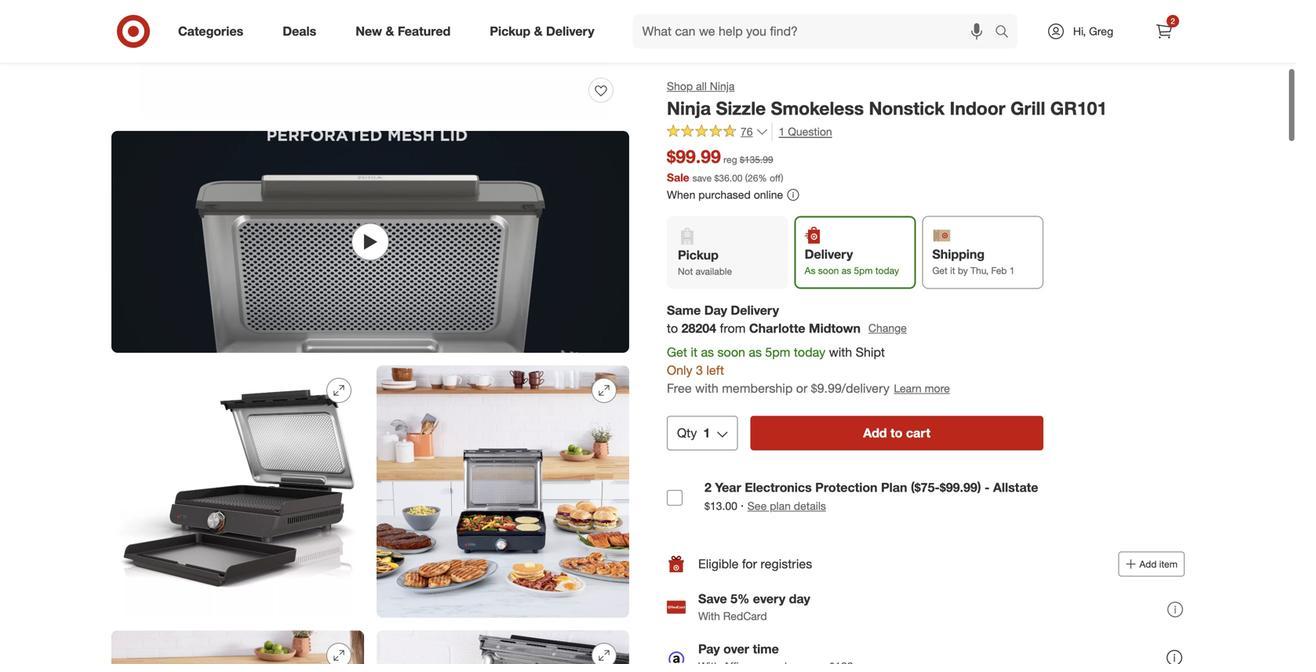 Task type: locate. For each thing, give the bounding box(es) containing it.
0 horizontal spatial soon
[[718, 345, 746, 360]]

with down 3
[[696, 381, 719, 396]]

1 vertical spatial get
[[667, 345, 688, 360]]

0 horizontal spatial 1
[[704, 426, 711, 441]]

1 horizontal spatial it
[[951, 265, 956, 277]]

0 horizontal spatial it
[[691, 345, 698, 360]]

over
[[724, 642, 750, 658]]

when purchased online
[[667, 188, 784, 202]]

2 & from the left
[[534, 24, 543, 39]]

0 vertical spatial it
[[951, 265, 956, 277]]

0 vertical spatial with
[[829, 345, 853, 360]]

0 horizontal spatial add
[[864, 426, 888, 441]]

0 horizontal spatial today
[[794, 345, 826, 360]]

soon inside get it as soon as 5pm today with shipt only 3 left free with membership or $9.99/delivery learn more
[[718, 345, 746, 360]]

0 vertical spatial add
[[864, 426, 888, 441]]

1 horizontal spatial pickup
[[678, 248, 719, 263]]

get up the only
[[667, 345, 688, 360]]

1 horizontal spatial soon
[[819, 265, 839, 277]]

·
[[741, 499, 744, 514]]

learn
[[894, 382, 922, 395]]

year
[[715, 481, 742, 496]]

0 vertical spatial pickup
[[490, 24, 531, 39]]

1 inside the shipping get it by thu, feb 1
[[1010, 265, 1015, 277]]

0 vertical spatial soon
[[819, 265, 839, 277]]

ninja
[[710, 79, 735, 93], [667, 97, 711, 119]]

pickup not available
[[678, 248, 733, 277]]

5%
[[731, 592, 750, 607]]

$135.99
[[740, 154, 774, 166]]

with
[[829, 345, 853, 360], [696, 381, 719, 396]]

1 horizontal spatial &
[[534, 24, 543, 39]]

delivery
[[546, 24, 595, 39], [805, 247, 854, 262], [731, 303, 780, 318]]

add left cart
[[864, 426, 888, 441]]

details
[[794, 500, 827, 513]]

1 vertical spatial 1
[[1010, 265, 1015, 277]]

purchased
[[699, 188, 751, 202]]

0 vertical spatial 5pm
[[854, 265, 873, 277]]

2 left 'year'
[[705, 481, 712, 496]]

2 inside 2 year electronics protection plan ($75-$99.99) - allstate $13.00 · see plan details
[[705, 481, 712, 496]]

2 for 2 year electronics protection plan ($75-$99.99) - allstate $13.00 · see plan details
[[705, 481, 712, 496]]

qty 1
[[677, 426, 711, 441]]

1 vertical spatial it
[[691, 345, 698, 360]]

%
[[759, 172, 768, 184]]

0 vertical spatial today
[[876, 265, 900, 277]]

delivery inside delivery as soon as 5pm today
[[805, 247, 854, 262]]

pickup & delivery link
[[477, 14, 614, 49]]

it inside the shipping get it by thu, feb 1
[[951, 265, 956, 277]]

1 inside "link"
[[779, 125, 785, 139]]

as inside delivery as soon as 5pm today
[[842, 265, 852, 277]]

0 vertical spatial to
[[667, 321, 678, 336]]

1 vertical spatial 2
[[705, 481, 712, 496]]

to down same
[[667, 321, 678, 336]]

plan
[[882, 481, 908, 496]]

3
[[696, 363, 703, 378]]

by
[[958, 265, 969, 277]]

1 vertical spatial add
[[1140, 559, 1157, 571]]

soon right as
[[819, 265, 839, 277]]

0 vertical spatial 2
[[1171, 16, 1176, 26]]

sizzle
[[716, 97, 766, 119]]

to left cart
[[891, 426, 903, 441]]

get inside get it as soon as 5pm today with shipt only 3 left free with membership or $9.99/delivery learn more
[[667, 345, 688, 360]]

greg
[[1090, 24, 1114, 38]]

1
[[779, 125, 785, 139], [1010, 265, 1015, 277], [704, 426, 711, 441]]

registries
[[761, 557, 813, 572]]

2 horizontal spatial delivery
[[805, 247, 854, 262]]

categories link
[[165, 14, 263, 49]]

ninja right all
[[710, 79, 735, 93]]

1 horizontal spatial get
[[933, 265, 948, 277]]

1 horizontal spatial 2
[[1171, 16, 1176, 26]]

it up 3
[[691, 345, 698, 360]]

1 horizontal spatial 5pm
[[854, 265, 873, 277]]

-
[[985, 481, 990, 496]]

2 year electronics protection plan ($75-$99.99) - allstate $13.00 · see plan details
[[705, 481, 1039, 514]]

get it as soon as 5pm today with shipt only 3 left free with membership or $9.99/delivery learn more
[[667, 345, 951, 396]]

1 vertical spatial delivery
[[805, 247, 854, 262]]

1 vertical spatial soon
[[718, 345, 746, 360]]

sale
[[667, 171, 690, 184]]

0 vertical spatial get
[[933, 265, 948, 277]]

charlotte
[[750, 321, 806, 336]]

2 vertical spatial delivery
[[731, 303, 780, 318]]

add
[[864, 426, 888, 441], [1140, 559, 1157, 571]]

add inside button
[[1140, 559, 1157, 571]]

0 horizontal spatial &
[[386, 24, 394, 39]]

soon up left
[[718, 345, 746, 360]]

1 left question
[[779, 125, 785, 139]]

5pm down charlotte
[[766, 345, 791, 360]]

pickup inside pickup not available
[[678, 248, 719, 263]]

1 horizontal spatial 1
[[779, 125, 785, 139]]

1 vertical spatial 5pm
[[766, 345, 791, 360]]

as down charlotte
[[749, 345, 762, 360]]

today down from charlotte midtown
[[794, 345, 826, 360]]

2 horizontal spatial as
[[842, 265, 852, 277]]

available
[[696, 266, 733, 277]]

indoor
[[950, 97, 1006, 119]]

as
[[805, 265, 816, 277]]

search
[[988, 25, 1026, 40]]

save
[[699, 592, 727, 607]]

electronics
[[745, 481, 812, 496]]

as up left
[[701, 345, 714, 360]]

all
[[696, 79, 707, 93]]

0 vertical spatial 1
[[779, 125, 785, 139]]

1 right feb
[[1010, 265, 1015, 277]]

1 horizontal spatial add
[[1140, 559, 1157, 571]]

see
[[748, 500, 767, 513]]

today inside delivery as soon as 5pm today
[[876, 265, 900, 277]]

1 vertical spatial to
[[891, 426, 903, 441]]

today
[[876, 265, 900, 277], [794, 345, 826, 360]]

get left by
[[933, 265, 948, 277]]

plan
[[770, 500, 791, 513]]

1 horizontal spatial with
[[829, 345, 853, 360]]

0 horizontal spatial delivery
[[546, 24, 595, 39]]

today up change
[[876, 265, 900, 277]]

5pm inside get it as soon as 5pm today with shipt only 3 left free with membership or $9.99/delivery learn more
[[766, 345, 791, 360]]

2 link
[[1148, 14, 1182, 49]]

0 horizontal spatial as
[[701, 345, 714, 360]]

it
[[951, 265, 956, 277], [691, 345, 698, 360]]

1 right qty
[[704, 426, 711, 441]]

1 question link
[[772, 123, 833, 141]]

2 horizontal spatial 1
[[1010, 265, 1015, 277]]

1 horizontal spatial delivery
[[731, 303, 780, 318]]

ninja sizzle smokeless nonstick indoor grill gr101, 6 of 12 image
[[377, 631, 630, 665]]

0 vertical spatial delivery
[[546, 24, 595, 39]]

0 vertical spatial ninja
[[710, 79, 735, 93]]

1 horizontal spatial to
[[891, 426, 903, 441]]

it left by
[[951, 265, 956, 277]]

1 vertical spatial pickup
[[678, 248, 719, 263]]

from charlotte midtown
[[720, 321, 861, 336]]

0 horizontal spatial pickup
[[490, 24, 531, 39]]

pickup & delivery
[[490, 24, 595, 39]]

pickup for &
[[490, 24, 531, 39]]

ninja sizzle smokeless nonstick indoor grill gr101, 2 of 12, play video image
[[111, 131, 630, 353]]

0 horizontal spatial 2
[[705, 481, 712, 496]]

as right as
[[842, 265, 852, 277]]

thu,
[[971, 265, 989, 277]]

with down "midtown"
[[829, 345, 853, 360]]

None checkbox
[[667, 491, 683, 506]]

midtown
[[809, 321, 861, 336]]

pay
[[699, 642, 720, 658]]

with
[[699, 610, 721, 624]]

2 right greg
[[1171, 16, 1176, 26]]

&
[[386, 24, 394, 39], [534, 24, 543, 39]]

shipping
[[933, 247, 985, 262]]

hi, greg
[[1074, 24, 1114, 38]]

0 horizontal spatial 5pm
[[766, 345, 791, 360]]

to inside add to cart button
[[891, 426, 903, 441]]

off
[[770, 172, 781, 184]]

1 vertical spatial with
[[696, 381, 719, 396]]

1 & from the left
[[386, 24, 394, 39]]

to
[[667, 321, 678, 336], [891, 426, 903, 441]]

)
[[781, 172, 784, 184]]

$99.99)
[[940, 481, 982, 496]]

26
[[748, 172, 759, 184]]

1 horizontal spatial today
[[876, 265, 900, 277]]

delivery for same day delivery
[[731, 303, 780, 318]]

search button
[[988, 14, 1026, 52]]

add inside button
[[864, 426, 888, 441]]

5pm right as
[[854, 265, 873, 277]]

ninja down shop
[[667, 97, 711, 119]]

add left item
[[1140, 559, 1157, 571]]

only
[[667, 363, 693, 378]]

it inside get it as soon as 5pm today with shipt only 3 left free with membership or $9.99/delivery learn more
[[691, 345, 698, 360]]

question
[[788, 125, 833, 139]]

gr101
[[1051, 97, 1108, 119]]

1 vertical spatial today
[[794, 345, 826, 360]]

as
[[842, 265, 852, 277], [701, 345, 714, 360], [749, 345, 762, 360]]

save
[[693, 172, 712, 184]]

0 horizontal spatial get
[[667, 345, 688, 360]]

same day delivery
[[667, 303, 780, 318]]



Task type: describe. For each thing, give the bounding box(es) containing it.
today inside get it as soon as 5pm today with shipt only 3 left free with membership or $9.99/delivery learn more
[[794, 345, 826, 360]]

feb
[[992, 265, 1008, 277]]

categories
[[178, 24, 244, 39]]

28204
[[682, 321, 717, 336]]

add to cart
[[864, 426, 931, 441]]

save 5% every day with redcard
[[699, 592, 811, 624]]

soon inside delivery as soon as 5pm today
[[819, 265, 839, 277]]

ninja sizzle smokeless nonstick indoor grill gr101, 1 of 12 image
[[111, 0, 630, 119]]

day
[[789, 592, 811, 607]]

change button
[[868, 320, 908, 338]]

get inside the shipping get it by thu, feb 1
[[933, 265, 948, 277]]

qty
[[677, 426, 697, 441]]

to 28204
[[667, 321, 717, 336]]

redcard
[[724, 610, 767, 624]]

reg
[[724, 154, 738, 166]]

shop
[[667, 79, 693, 93]]

online
[[754, 188, 784, 202]]

day
[[705, 303, 728, 318]]

5pm inside delivery as soon as 5pm today
[[854, 265, 873, 277]]

eligible for registries
[[699, 557, 813, 572]]

$99.99 reg $135.99 sale save $ 36.00 ( 26 % off )
[[667, 146, 784, 184]]

& for pickup
[[534, 24, 543, 39]]

$99.99
[[667, 146, 721, 168]]

eligible
[[699, 557, 739, 572]]

shipping get it by thu, feb 1
[[933, 247, 1015, 277]]

featured
[[398, 24, 451, 39]]

ninja sizzle smokeless nonstick indoor grill gr101, 5 of 12 image
[[111, 631, 364, 665]]

deals link
[[269, 14, 336, 49]]

every
[[753, 592, 786, 607]]

left
[[707, 363, 725, 378]]

add for add item
[[1140, 559, 1157, 571]]

76 link
[[667, 123, 769, 142]]

deals
[[283, 24, 317, 39]]

$
[[715, 172, 719, 184]]

ninja sizzle smokeless nonstick indoor grill gr101, 4 of 12 image
[[377, 366, 630, 619]]

allstate
[[994, 481, 1039, 496]]

delivery for pickup & delivery
[[546, 24, 595, 39]]

1 horizontal spatial as
[[749, 345, 762, 360]]

0 horizontal spatial to
[[667, 321, 678, 336]]

2 for 2
[[1171, 16, 1176, 26]]

76
[[741, 125, 753, 139]]

from
[[720, 321, 746, 336]]

see plan details button
[[748, 499, 827, 515]]

hi,
[[1074, 24, 1087, 38]]

when
[[667, 188, 696, 202]]

& for new
[[386, 24, 394, 39]]

change
[[869, 322, 907, 335]]

pickup for not
[[678, 248, 719, 263]]

new
[[356, 24, 382, 39]]

more
[[925, 382, 951, 395]]

item
[[1160, 559, 1178, 571]]

add to cart button
[[751, 417, 1044, 451]]

free
[[667, 381, 692, 396]]

new & featured
[[356, 24, 451, 39]]

grill
[[1011, 97, 1046, 119]]

add item
[[1140, 559, 1178, 571]]

time
[[753, 642, 779, 658]]

for
[[743, 557, 758, 572]]

$9.99/delivery
[[811, 381, 890, 396]]

new & featured link
[[342, 14, 470, 49]]

What can we help you find? suggestions appear below search field
[[633, 14, 999, 49]]

2 vertical spatial 1
[[704, 426, 711, 441]]

pay over time
[[699, 642, 779, 658]]

membership
[[722, 381, 793, 396]]

$13.00
[[705, 500, 738, 513]]

1 vertical spatial ninja
[[667, 97, 711, 119]]

shop all ninja ninja sizzle smokeless nonstick indoor grill gr101
[[667, 79, 1108, 119]]

cart
[[907, 426, 931, 441]]

add for add to cart
[[864, 426, 888, 441]]

36.00
[[719, 172, 743, 184]]

ninja sizzle smokeless nonstick indoor grill gr101, 3 of 12 image
[[111, 366, 364, 619]]

learn more button
[[894, 380, 951, 398]]

protection
[[816, 481, 878, 496]]

1 question
[[779, 125, 833, 139]]

same
[[667, 303, 701, 318]]

($75-
[[911, 481, 940, 496]]

(
[[746, 172, 748, 184]]

0 horizontal spatial with
[[696, 381, 719, 396]]

or
[[797, 381, 808, 396]]

not
[[678, 266, 693, 277]]

nonstick
[[869, 97, 945, 119]]

add item button
[[1119, 552, 1185, 577]]

shipt
[[856, 345, 885, 360]]



Task type: vqa. For each thing, say whether or not it's contained in the screenshot.
$20.00
no



